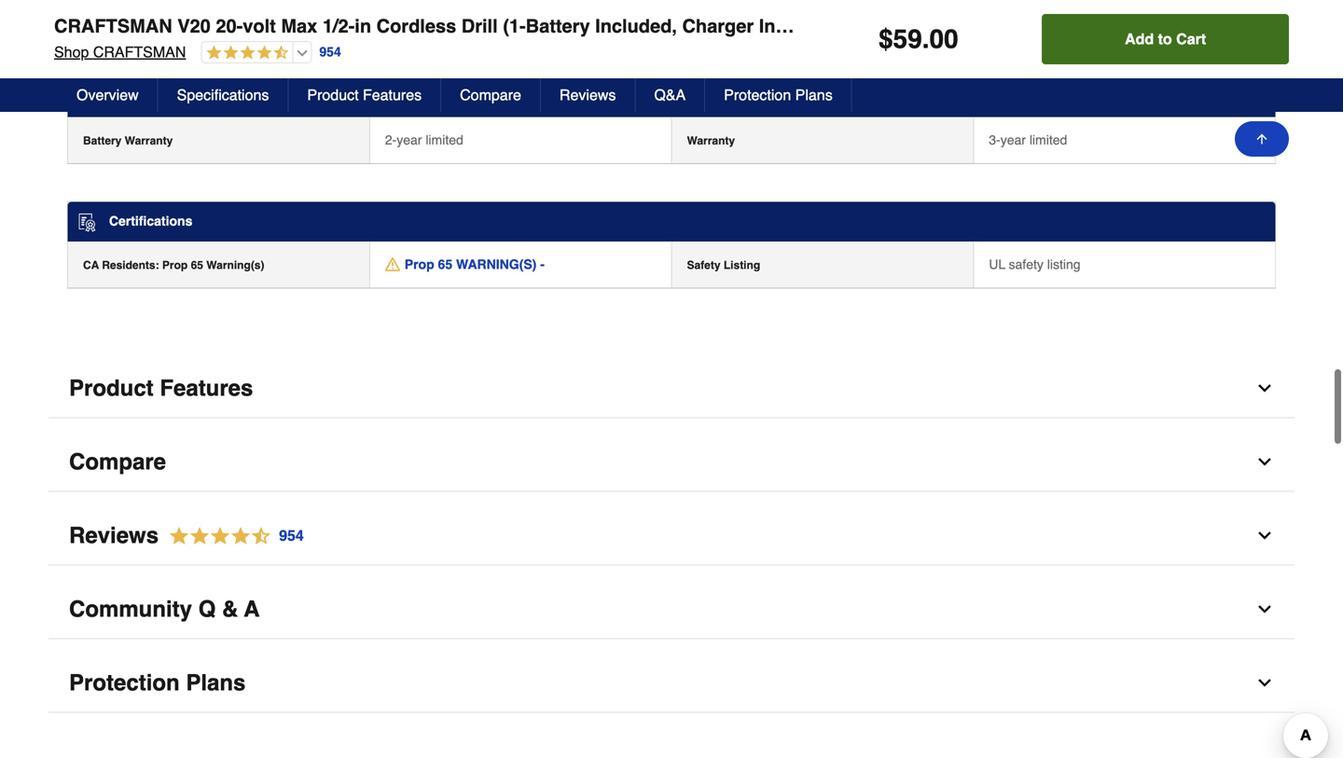 Task type: describe. For each thing, give the bounding box(es) containing it.
product features button for community q & a
[[49, 360, 1295, 419]]

prop65 warning image
[[385, 257, 400, 272]]

community
[[69, 597, 192, 622]]

product features button for q&a
[[289, 78, 442, 112]]

v20
[[178, 15, 211, 37]]

features for q&a
[[363, 86, 422, 104]]

volt
[[243, 15, 276, 37]]

specifications
[[177, 86, 269, 104]]

bluetooth compatibility
[[83, 10, 209, 23]]

protection for q&a
[[724, 86, 792, 104]]

included)
[[759, 15, 842, 37]]

59
[[894, 24, 923, 54]]

$ 59 . 00
[[879, 24, 959, 54]]

arrow up image
[[1255, 132, 1270, 147]]

add
[[1126, 30, 1155, 48]]

ul
[[990, 257, 1006, 272]]

00
[[930, 24, 959, 54]]

0 horizontal spatial 65
[[191, 259, 203, 272]]

limited for 3-year limited
[[1030, 133, 1068, 148]]

$
[[879, 24, 894, 54]]

&
[[222, 597, 238, 622]]

reviews button
[[541, 78, 636, 112]]

features for community q & a
[[160, 376, 253, 401]]

ca
[[83, 259, 99, 272]]

compare button for q&a
[[442, 78, 541, 112]]

0 horizontal spatial prop
[[162, 259, 188, 272]]

2-
[[385, 133, 397, 148]]

cordless
[[377, 15, 457, 37]]

4.5 stars image containing 954
[[159, 524, 305, 549]]

cart
[[1177, 30, 1207, 48]]

max
[[281, 15, 318, 37]]

compatibility
[[138, 10, 209, 23]]

safety
[[687, 259, 721, 272]]

overview
[[77, 86, 139, 104]]

0 vertical spatial 4.5 stars image
[[202, 45, 289, 62]]

specifications button
[[158, 78, 289, 112]]

3-year limited
[[990, 133, 1068, 148]]

residents:
[[102, 259, 159, 272]]

to
[[1159, 30, 1173, 48]]

year for 2-
[[397, 133, 422, 148]]

safety listing
[[687, 259, 761, 272]]

prop inside prop 65 warning(s) - link
[[405, 257, 435, 272]]

in
[[355, 15, 372, 37]]

warranty down q&a button
[[687, 135, 736, 148]]

a
[[244, 597, 260, 622]]

included,
[[596, 15, 677, 37]]

no
[[385, 8, 402, 23]]

certifications
[[109, 214, 193, 229]]

protection plans button for community q & a
[[49, 655, 1295, 713]]

plans for community q & a
[[186, 671, 246, 696]]

20-
[[216, 15, 243, 37]]

battery warranty
[[83, 135, 173, 148]]

ca residents: prop 65 warning(s)
[[83, 259, 265, 272]]

.
[[923, 24, 930, 54]]

shop
[[54, 43, 89, 61]]

limited for 2-year limited
[[426, 133, 464, 148]]

bluetooth
[[83, 10, 135, 23]]

reviews for q&a
[[560, 86, 616, 104]]

overview button
[[58, 78, 158, 112]]

warning(s)
[[456, 257, 537, 272]]

warranty down 'overview' button
[[125, 135, 173, 148]]

chevron down image for reviews
[[1256, 527, 1275, 545]]

chevron down image for compare
[[1256, 453, 1275, 472]]

0 horizontal spatial battery
[[83, 135, 122, 148]]

chevron down image
[[1256, 674, 1275, 693]]

protection plans for community q & a
[[69, 671, 246, 696]]

listing
[[724, 259, 761, 272]]

(1-
[[503, 15, 526, 37]]

1 vertical spatial 954
[[279, 527, 304, 545]]



Task type: vqa. For each thing, say whether or not it's contained in the screenshot.
Reviews's chevron down image
yes



Task type: locate. For each thing, give the bounding box(es) containing it.
1 vertical spatial compare
[[69, 449, 166, 475]]

plans down q
[[186, 671, 246, 696]]

reviews
[[560, 86, 616, 104], [69, 523, 159, 549]]

charger
[[683, 15, 754, 37]]

1 vertical spatial product
[[69, 376, 154, 401]]

3 chevron down image from the top
[[1256, 527, 1275, 545]]

1 horizontal spatial compare
[[460, 86, 522, 104]]

protection plans button
[[706, 78, 853, 112], [49, 655, 1295, 713]]

0 horizontal spatial product features
[[69, 376, 253, 401]]

0 vertical spatial features
[[363, 86, 422, 104]]

protection plans for q&a
[[724, 86, 833, 104]]

1 horizontal spatial reviews
[[560, 86, 616, 104]]

protection for community q & a
[[69, 671, 180, 696]]

1 limited from the left
[[426, 133, 464, 148]]

3-
[[990, 133, 1001, 148]]

1 vertical spatial product features button
[[49, 360, 1295, 419]]

limited right 3-
[[1030, 133, 1068, 148]]

0 vertical spatial reviews
[[560, 86, 616, 104]]

protection plans
[[724, 86, 833, 104], [69, 671, 246, 696]]

-
[[541, 257, 545, 272]]

product features for community q & a
[[69, 376, 253, 401]]

4.5 stars image up &
[[159, 524, 305, 549]]

0 vertical spatial compare button
[[442, 78, 541, 112]]

plans
[[796, 86, 833, 104], [186, 671, 246, 696]]

plans down included)
[[796, 86, 833, 104]]

1 horizontal spatial product features
[[307, 86, 422, 104]]

craftsman down bluetooth compatibility
[[93, 43, 186, 61]]

0 vertical spatial product features button
[[289, 78, 442, 112]]

0 horizontal spatial features
[[160, 376, 253, 401]]

q&a
[[655, 86, 686, 104]]

0 horizontal spatial limited
[[426, 133, 464, 148]]

protection down community
[[69, 671, 180, 696]]

1 horizontal spatial 954
[[320, 44, 341, 59]]

compare for q&a
[[460, 86, 522, 104]]

0 vertical spatial protection
[[724, 86, 792, 104]]

0 vertical spatial compare
[[460, 86, 522, 104]]

1 vertical spatial protection
[[69, 671, 180, 696]]

add to cart button
[[1043, 14, 1290, 64]]

craftsman v20 20-volt max 1/2-in cordless drill (1-battery included, charger included)
[[54, 15, 842, 37]]

warning(s)
[[206, 259, 265, 272]]

954
[[320, 44, 341, 59], [279, 527, 304, 545]]

1 horizontal spatial features
[[363, 86, 422, 104]]

protection plans button for q&a
[[706, 78, 853, 112]]

1 horizontal spatial product
[[307, 86, 359, 104]]

chevron down image
[[1256, 379, 1275, 398], [1256, 453, 1275, 472], [1256, 527, 1275, 545], [1256, 601, 1275, 619]]

protection plans down community q & a
[[69, 671, 246, 696]]

1 horizontal spatial year
[[1001, 133, 1027, 148]]

2 limited from the left
[[1030, 133, 1068, 148]]

battery down 'overview' button
[[83, 135, 122, 148]]

add to cart
[[1126, 30, 1207, 48]]

year
[[397, 133, 422, 148], [1001, 133, 1027, 148]]

1 vertical spatial product features
[[69, 376, 253, 401]]

q&a button
[[636, 78, 706, 112]]

1 vertical spatial reviews
[[69, 523, 159, 549]]

reviews inside button
[[560, 86, 616, 104]]

compare button
[[442, 78, 541, 112], [49, 433, 1295, 492]]

product features
[[307, 86, 422, 104], [69, 376, 253, 401]]

year for 3-
[[1001, 133, 1027, 148]]

0 horizontal spatial reviews
[[69, 523, 159, 549]]

1 year from the left
[[397, 133, 422, 148]]

prop 65 warning(s) - link
[[385, 255, 545, 274]]

1 vertical spatial features
[[160, 376, 253, 401]]

2-year limited
[[385, 133, 464, 148]]

drill
[[462, 15, 498, 37]]

0 vertical spatial protection plans
[[724, 86, 833, 104]]

limited right 2-
[[426, 133, 464, 148]]

chevron down image for product features
[[1256, 379, 1275, 398]]

chevron down image for community q & a
[[1256, 601, 1275, 619]]

1 chevron down image from the top
[[1256, 379, 1275, 398]]

plans for q&a
[[796, 86, 833, 104]]

features
[[363, 86, 422, 104], [160, 376, 253, 401]]

protection plans down included)
[[724, 86, 833, 104]]

1 vertical spatial protection plans
[[69, 671, 246, 696]]

1 horizontal spatial plans
[[796, 86, 833, 104]]

prop
[[405, 257, 435, 272], [162, 259, 188, 272]]

chevron down image inside product features button
[[1256, 379, 1275, 398]]

0 vertical spatial product
[[307, 86, 359, 104]]

reviews left q&a
[[560, 86, 616, 104]]

prop right residents:
[[162, 259, 188, 272]]

prop right prop65 warning icon
[[405, 257, 435, 272]]

1 horizontal spatial protection plans
[[724, 86, 833, 104]]

0 horizontal spatial year
[[397, 133, 422, 148]]

protection plans button down community q & a "button" on the bottom of page
[[49, 655, 1295, 713]]

limited
[[426, 133, 464, 148], [1030, 133, 1068, 148]]

0 vertical spatial protection plans button
[[706, 78, 853, 112]]

0 horizontal spatial compare
[[69, 449, 166, 475]]

0 horizontal spatial protection plans
[[69, 671, 246, 696]]

0 vertical spatial 954
[[320, 44, 341, 59]]

reviews for community q & a
[[69, 523, 159, 549]]

craftsman up shop craftsman
[[54, 15, 172, 37]]

community q & a
[[69, 597, 260, 622]]

0 horizontal spatial 954
[[279, 527, 304, 545]]

65
[[438, 257, 453, 272], [191, 259, 203, 272]]

battery
[[526, 15, 590, 37], [83, 135, 122, 148]]

product features button
[[289, 78, 442, 112], [49, 360, 1295, 419]]

product features for q&a
[[307, 86, 422, 104]]

protection plans button down included)
[[706, 78, 853, 112]]

product
[[307, 86, 359, 104], [69, 376, 154, 401]]

safety
[[1009, 257, 1044, 272]]

0 horizontal spatial product
[[69, 376, 154, 401]]

1/2-
[[323, 15, 355, 37]]

protection
[[724, 86, 792, 104], [69, 671, 180, 696]]

chevron down image inside community q & a "button"
[[1256, 601, 1275, 619]]

1 horizontal spatial battery
[[526, 15, 590, 37]]

prop 65 warning(s) -
[[405, 257, 545, 272]]

shop craftsman
[[54, 43, 186, 61]]

0 vertical spatial product features
[[307, 86, 422, 104]]

1 vertical spatial protection plans button
[[49, 655, 1295, 713]]

protection down charger
[[724, 86, 792, 104]]

listing
[[1048, 257, 1081, 272]]

0 vertical spatial battery
[[526, 15, 590, 37]]

1 vertical spatial plans
[[186, 671, 246, 696]]

community q & a button
[[49, 581, 1295, 640]]

product for community q & a
[[69, 376, 154, 401]]

4 chevron down image from the top
[[1256, 601, 1275, 619]]

1 vertical spatial battery
[[83, 135, 122, 148]]

warranty up the battery warranty
[[109, 90, 165, 104]]

1 horizontal spatial protection
[[724, 86, 792, 104]]

4.5 stars image
[[202, 45, 289, 62], [159, 524, 305, 549]]

1 vertical spatial compare button
[[49, 433, 1295, 492]]

q
[[198, 597, 216, 622]]

0 vertical spatial craftsman
[[54, 15, 172, 37]]

1 vertical spatial craftsman
[[93, 43, 186, 61]]

1 horizontal spatial 65
[[438, 257, 453, 272]]

compare for community q & a
[[69, 449, 166, 475]]

1 horizontal spatial prop
[[405, 257, 435, 272]]

4.5 stars image down volt
[[202, 45, 289, 62]]

craftsman
[[54, 15, 172, 37], [93, 43, 186, 61]]

1 horizontal spatial limited
[[1030, 133, 1068, 148]]

2 chevron down image from the top
[[1256, 453, 1275, 472]]

ul safety listing
[[990, 257, 1081, 272]]

2 year from the left
[[1001, 133, 1027, 148]]

compare button for community q & a
[[49, 433, 1295, 492]]

compare
[[460, 86, 522, 104], [69, 449, 166, 475]]

0 horizontal spatial protection
[[69, 671, 180, 696]]

product for q&a
[[307, 86, 359, 104]]

warranty
[[109, 90, 165, 104], [125, 135, 173, 148], [687, 135, 736, 148]]

0 vertical spatial plans
[[796, 86, 833, 104]]

0 horizontal spatial plans
[[186, 671, 246, 696]]

1 vertical spatial 4.5 stars image
[[159, 524, 305, 549]]

battery up reviews button
[[526, 15, 590, 37]]

reviews up community
[[69, 523, 159, 549]]



